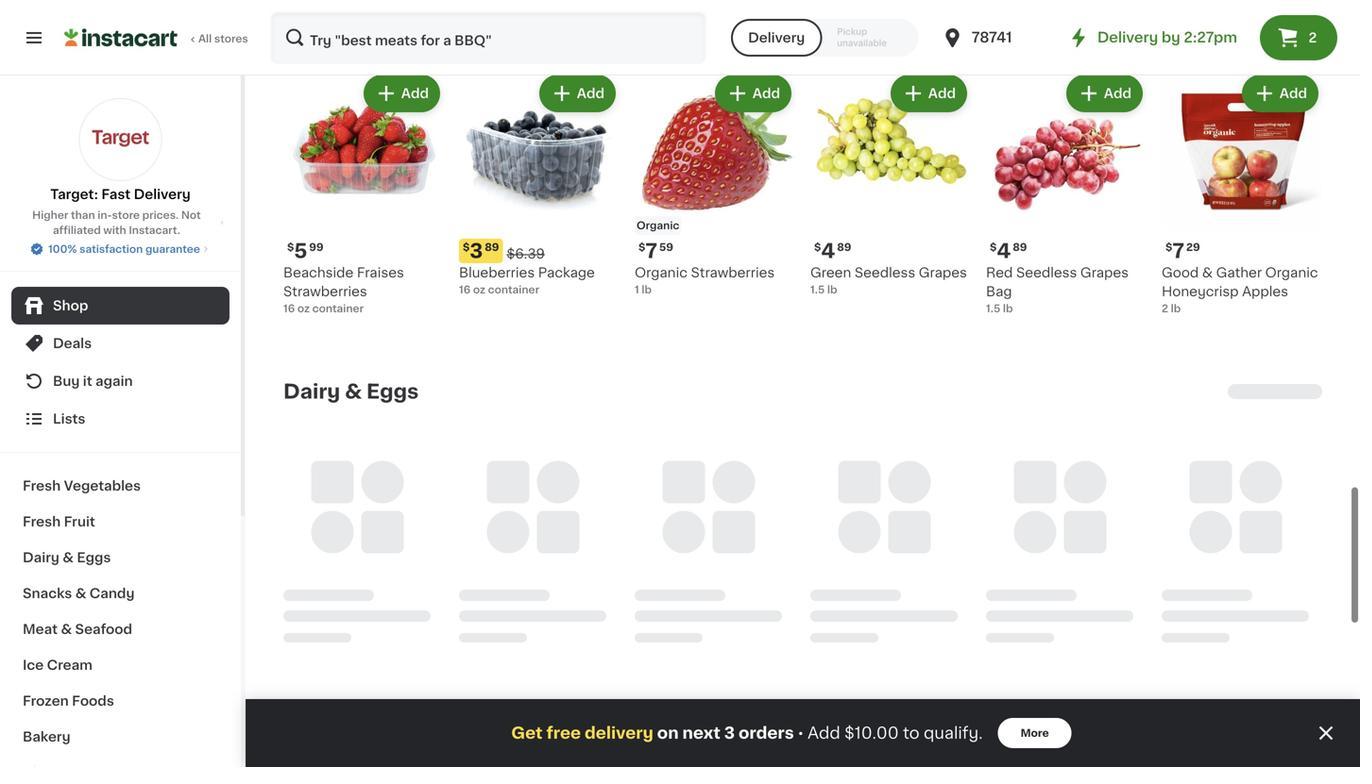 Task type: vqa. For each thing, say whether or not it's contained in the screenshot.


Task type: locate. For each thing, give the bounding box(es) containing it.
1 horizontal spatial eggs
[[366, 382, 419, 402]]

2 horizontal spatial 89
[[1013, 242, 1027, 253]]

lists
[[53, 413, 85, 426]]

1 horizontal spatial fresh fruit
[[283, 12, 395, 32]]

Search field
[[272, 13, 705, 62]]

guarantee
[[145, 244, 200, 255]]

6 add button from the left
[[1244, 77, 1317, 111]]

lb down green
[[827, 285, 837, 295]]

more button
[[998, 719, 1072, 749]]

get free delivery on next 3 orders • add $10.00 to qualify.
[[511, 726, 983, 742]]

1 horizontal spatial 89
[[837, 242, 851, 253]]

1.5 inside red seedless grapes bag 1.5 lb
[[986, 304, 1000, 314]]

product group
[[283, 71, 444, 316], [459, 71, 620, 298], [635, 71, 795, 298], [810, 71, 971, 298], [986, 71, 1147, 316], [1162, 71, 1322, 316]]

1 grapes from the left
[[919, 266, 967, 280]]

1 horizontal spatial 2
[[1308, 31, 1317, 44]]

3 89 from the left
[[1013, 242, 1027, 253]]

buy it again
[[53, 375, 133, 388]]

0 vertical spatial fresh fruit
[[283, 12, 395, 32]]

snacks & candy link
[[11, 576, 230, 612]]

0 horizontal spatial 89
[[485, 242, 499, 253]]

$ inside $ 3 89 $6.39 blueberries package 16 oz container
[[463, 242, 470, 253]]

4 add button from the left
[[892, 77, 965, 111]]

lb down bag
[[1003, 304, 1013, 314]]

seedless
[[855, 266, 915, 280], [1016, 266, 1077, 280]]

0 vertical spatial fresh
[[283, 12, 342, 32]]

3 up the blueberries
[[470, 241, 483, 261]]

add for beachside fraises strawberries
[[401, 87, 429, 100]]

$ left 29
[[1165, 242, 1172, 253]]

16 inside $ 3 89 $6.39 blueberries package 16 oz container
[[459, 285, 470, 295]]

eggs
[[366, 382, 419, 402], [77, 552, 111, 565]]

1 vertical spatial container
[[312, 304, 364, 314]]

0 horizontal spatial 16
[[283, 304, 295, 314]]

0 vertical spatial dairy & eggs
[[283, 382, 419, 402]]

1 product group from the left
[[283, 71, 444, 316]]

organic inside good & gather organic honeycrisp apples 2 lb
[[1265, 266, 1318, 280]]

organic strawberries 1 lb
[[635, 266, 775, 295]]

6 $ from the left
[[1165, 242, 1172, 253]]

5 $ from the left
[[990, 242, 997, 253]]

oz down the blueberries
[[473, 285, 485, 295]]

78741 button
[[941, 11, 1055, 64]]

3 right next
[[724, 726, 735, 742]]

0 horizontal spatial dairy & eggs
[[23, 552, 111, 565]]

1 horizontal spatial delivery
[[748, 31, 805, 44]]

$ up the blueberries
[[463, 242, 470, 253]]

free
[[546, 726, 581, 742]]

$ inside $ 7 59
[[638, 242, 645, 253]]

meat & seafood
[[23, 623, 132, 637]]

organic up '59' on the top of page
[[637, 221, 679, 231]]

1 vertical spatial strawberries
[[283, 285, 367, 298]]

1 horizontal spatial container
[[488, 285, 539, 295]]

frozen foods link
[[11, 684, 230, 720]]

2 grapes from the left
[[1080, 266, 1129, 280]]

1.5 down green
[[810, 285, 825, 295]]

in-
[[98, 210, 112, 221]]

add for organic strawberries
[[753, 87, 780, 100]]

1.5 down bag
[[986, 304, 1000, 314]]

2 seedless from the left
[[1016, 266, 1077, 280]]

89 up green
[[837, 242, 851, 253]]

1 vertical spatial 2
[[1162, 304, 1168, 314]]

0 horizontal spatial 3
[[470, 241, 483, 261]]

16
[[459, 285, 470, 295], [283, 304, 295, 314]]

1 vertical spatial eggs
[[77, 552, 111, 565]]

5 add button from the left
[[1068, 77, 1141, 111]]

$ 4 89 for green
[[814, 241, 851, 261]]

1 horizontal spatial $ 4 89
[[990, 241, 1027, 261]]

1 horizontal spatial fruit
[[346, 12, 395, 32]]

& inside 'link'
[[75, 587, 86, 601]]

grapes left the good
[[1080, 266, 1129, 280]]

ice cream link
[[11, 648, 230, 684]]

buy
[[53, 375, 80, 388]]

0 vertical spatial 16
[[459, 285, 470, 295]]

0 horizontal spatial seedless
[[855, 266, 915, 280]]

1 horizontal spatial 7
[[1172, 241, 1184, 261]]

oz inside $ 3 89 $6.39 blueberries package 16 oz container
[[473, 285, 485, 295]]

frozen foods
[[23, 695, 114, 708]]

oz down the beachside
[[297, 304, 310, 314]]

seedless inside green seedless grapes 1.5 lb
[[855, 266, 915, 280]]

1 add button from the left
[[365, 77, 438, 111]]

3 add button from the left
[[717, 77, 790, 111]]

$ up red
[[990, 242, 997, 253]]

1 horizontal spatial 16
[[459, 285, 470, 295]]

16 down the beachside
[[283, 304, 295, 314]]

2 horizontal spatial delivery
[[1097, 31, 1158, 44]]

0 vertical spatial fruit
[[346, 12, 395, 32]]

add button for organic strawberries
[[717, 77, 790, 111]]

$ 4 89 up green
[[814, 241, 851, 261]]

fresh
[[283, 12, 342, 32], [23, 480, 61, 493], [23, 516, 61, 529]]

with
[[103, 225, 126, 236]]

fresh fruit link
[[283, 10, 395, 33], [11, 504, 230, 540]]

1 horizontal spatial seedless
[[1016, 266, 1077, 280]]

0 vertical spatial container
[[488, 285, 539, 295]]

product group containing 3
[[459, 71, 620, 298]]

red seedless grapes bag 1.5 lb
[[986, 266, 1129, 314]]

1.5
[[810, 285, 825, 295], [986, 304, 1000, 314]]

grapes
[[919, 266, 967, 280], [1080, 266, 1129, 280]]

service type group
[[731, 19, 919, 57]]

affiliated
[[53, 225, 101, 236]]

100%
[[48, 244, 77, 255]]

1 vertical spatial fruit
[[64, 516, 95, 529]]

0 horizontal spatial grapes
[[919, 266, 967, 280]]

0 horizontal spatial fresh fruit
[[23, 516, 95, 529]]

1 vertical spatial 1.5
[[986, 304, 1000, 314]]

0 horizontal spatial 4
[[821, 241, 835, 261]]

1 horizontal spatial dairy
[[283, 382, 340, 402]]

0 horizontal spatial strawberries
[[283, 285, 367, 298]]

2 $ 4 89 from the left
[[990, 241, 1027, 261]]

orders
[[739, 726, 794, 742]]

add inside treatment tracker modal dialog
[[808, 726, 840, 742]]

add for red seedless grapes bag
[[1104, 87, 1131, 100]]

2
[[1308, 31, 1317, 44], [1162, 304, 1168, 314]]

4 $ from the left
[[814, 242, 821, 253]]

lb inside green seedless grapes 1.5 lb
[[827, 285, 837, 295]]

delivery inside delivery "button"
[[748, 31, 805, 44]]

100% satisfaction guarantee
[[48, 244, 200, 255]]

1 horizontal spatial strawberries
[[691, 266, 775, 280]]

0 vertical spatial 2
[[1308, 31, 1317, 44]]

organic for organic
[[637, 221, 679, 231]]

1 vertical spatial fresh fruit
[[23, 516, 95, 529]]

oz inside beachside fraises strawberries 16 oz container
[[297, 304, 310, 314]]

$ 4 89
[[814, 241, 851, 261], [990, 241, 1027, 261]]

product group containing 5
[[283, 71, 444, 316]]

lb inside red seedless grapes bag 1.5 lb
[[1003, 304, 1013, 314]]

4
[[821, 241, 835, 261], [997, 241, 1011, 261]]

instacart logo image
[[64, 26, 178, 49]]

0 horizontal spatial fruit
[[64, 516, 95, 529]]

seafood
[[75, 623, 132, 637]]

seedless right green
[[855, 266, 915, 280]]

1 horizontal spatial grapes
[[1080, 266, 1129, 280]]

1 horizontal spatial 3
[[724, 726, 735, 742]]

grapes for green seedless grapes
[[919, 266, 967, 280]]

$ inside "$ 5 99"
[[287, 242, 294, 253]]

delivery inside target: fast delivery link
[[134, 188, 191, 201]]

1 4 from the left
[[821, 241, 835, 261]]

lb inside organic strawberries 1 lb
[[642, 285, 652, 295]]

grapes inside green seedless grapes 1.5 lb
[[919, 266, 967, 280]]

$ left 99
[[287, 242, 294, 253]]

1 $ from the left
[[287, 242, 294, 253]]

0 horizontal spatial 7
[[645, 241, 657, 261]]

1 horizontal spatial fresh fruit link
[[283, 10, 395, 33]]

0 horizontal spatial delivery
[[134, 188, 191, 201]]

$ 4 89 up red
[[990, 241, 1027, 261]]

2 product group from the left
[[459, 71, 620, 298]]

strawberries inside organic strawberries 1 lb
[[691, 266, 775, 280]]

2 89 from the left
[[837, 242, 851, 253]]

2 $ from the left
[[463, 242, 470, 253]]

1 vertical spatial 3
[[724, 726, 735, 742]]

$ left '59' on the top of page
[[638, 242, 645, 253]]

add button for red seedless grapes bag
[[1068, 77, 1141, 111]]

strawberries inside beachside fraises strawberries 16 oz container
[[283, 285, 367, 298]]

0 vertical spatial fresh fruit link
[[283, 10, 395, 33]]

higher than in-store prices. not affiliated with instacart. link
[[15, 208, 226, 238]]

100% satisfaction guarantee button
[[29, 238, 211, 257]]

lb right the '1'
[[642, 285, 652, 295]]

gather
[[1216, 266, 1262, 280]]

0 vertical spatial 1.5
[[810, 285, 825, 295]]

$ for good & gather organic honeycrisp apples
[[1165, 242, 1172, 253]]

2 4 from the left
[[997, 241, 1011, 261]]

again
[[95, 375, 133, 388]]

organic down $ 7 59
[[635, 266, 687, 280]]

89 up the blueberries
[[485, 242, 499, 253]]

0 horizontal spatial 1.5
[[810, 285, 825, 295]]

1 vertical spatial fresh fruit link
[[11, 504, 230, 540]]

1 horizontal spatial 1.5
[[986, 304, 1000, 314]]

store
[[112, 210, 140, 221]]

seedless inside red seedless grapes bag 1.5 lb
[[1016, 266, 1077, 280]]

89 for green seedless grapes
[[837, 242, 851, 253]]

fresh fruit
[[283, 12, 395, 32], [23, 516, 95, 529]]

0 horizontal spatial $ 4 89
[[814, 241, 851, 261]]

target: fast delivery
[[50, 188, 191, 201]]

7 left 29
[[1172, 241, 1184, 261]]

add button for beachside fraises strawberries
[[365, 77, 438, 111]]

$ inside $ 7 29
[[1165, 242, 1172, 253]]

add button
[[365, 77, 438, 111], [541, 77, 614, 111], [717, 77, 790, 111], [892, 77, 965, 111], [1068, 77, 1141, 111], [1244, 77, 1317, 111]]

it
[[83, 375, 92, 388]]

0 horizontal spatial container
[[312, 304, 364, 314]]

buy it again link
[[11, 363, 230, 400]]

1 horizontal spatial 4
[[997, 241, 1011, 261]]

2 7 from the left
[[1172, 241, 1184, 261]]

& inside good & gather organic honeycrisp apples 2 lb
[[1202, 266, 1213, 280]]

fruit inside item carousel region
[[346, 12, 395, 32]]

$ for organic strawberries
[[638, 242, 645, 253]]

container
[[488, 285, 539, 295], [312, 304, 364, 314]]

4 product group from the left
[[810, 71, 971, 298]]

0 horizontal spatial eggs
[[77, 552, 111, 565]]

0 vertical spatial strawberries
[[691, 266, 775, 280]]

fruit
[[346, 12, 395, 32], [64, 516, 95, 529]]

1 vertical spatial 16
[[283, 304, 295, 314]]

snacks
[[23, 587, 72, 601]]

& for meat & seafood link
[[61, 623, 72, 637]]

all
[[198, 34, 212, 44]]

container down the beachside
[[312, 304, 364, 314]]

None search field
[[270, 11, 707, 64]]

16 down the blueberries
[[459, 285, 470, 295]]

7 for organic strawberries
[[645, 241, 657, 261]]

0 horizontal spatial oz
[[297, 304, 310, 314]]

0 vertical spatial 3
[[470, 241, 483, 261]]

0 vertical spatial oz
[[473, 285, 485, 295]]

bakery link
[[11, 720, 230, 756]]

higher than in-store prices. not affiliated with instacart.
[[32, 210, 201, 236]]

dairy
[[283, 382, 340, 402], [23, 552, 59, 565]]

organic inside organic strawberries 1 lb
[[635, 266, 687, 280]]

0 horizontal spatial 2
[[1162, 304, 1168, 314]]

7 for good & gather organic honeycrisp apples
[[1172, 241, 1184, 261]]

1 vertical spatial oz
[[297, 304, 310, 314]]

add for good & gather organic honeycrisp apples
[[1280, 87, 1307, 100]]

all stores link
[[64, 11, 249, 64]]

fresh vegetables
[[23, 480, 141, 493]]

$ up green
[[814, 242, 821, 253]]

target: fast delivery logo image
[[79, 98, 162, 181]]

lb down honeycrisp
[[1171, 304, 1181, 314]]

more
[[1021, 729, 1049, 739]]

3 $ from the left
[[638, 242, 645, 253]]

2 inside good & gather organic honeycrisp apples 2 lb
[[1162, 304, 1168, 314]]

7 left '59' on the top of page
[[645, 241, 657, 261]]

89 up red
[[1013, 242, 1027, 253]]

grapes inside red seedless grapes bag 1.5 lb
[[1080, 266, 1129, 280]]

4 up green
[[821, 241, 835, 261]]

1 seedless from the left
[[855, 266, 915, 280]]

package
[[538, 266, 595, 280]]

2 add button from the left
[[541, 77, 614, 111]]

4 up red
[[997, 241, 1011, 261]]

container inside $ 3 89 $6.39 blueberries package 16 oz container
[[488, 285, 539, 295]]

target: fast delivery link
[[50, 98, 191, 204]]

delivery
[[585, 726, 653, 742]]

1 vertical spatial dairy
[[23, 552, 59, 565]]

seedless right red
[[1016, 266, 1077, 280]]

organic up apples
[[1265, 266, 1318, 280]]

container down the blueberries
[[488, 285, 539, 295]]

0 horizontal spatial dairy
[[23, 552, 59, 565]]

delivery
[[1097, 31, 1158, 44], [748, 31, 805, 44], [134, 188, 191, 201]]

delivery by 2:27pm
[[1097, 31, 1237, 44]]

grapes left red
[[919, 266, 967, 280]]

78741
[[972, 31, 1012, 44]]

3
[[470, 241, 483, 261], [724, 726, 735, 742]]

add for blueberries package
[[577, 87, 604, 100]]

organic
[[637, 221, 679, 231], [635, 266, 687, 280], [1265, 266, 1318, 280]]

dairy & eggs link
[[11, 540, 230, 576]]

1 $ 4 89 from the left
[[814, 241, 851, 261]]

1 7 from the left
[[645, 241, 657, 261]]

delivery inside delivery by 2:27pm "link"
[[1097, 31, 1158, 44]]

1 horizontal spatial oz
[[473, 285, 485, 295]]

1 89 from the left
[[485, 242, 499, 253]]



Task type: describe. For each thing, give the bounding box(es) containing it.
2 vertical spatial fresh
[[23, 516, 61, 529]]

$ 7 29
[[1165, 241, 1200, 261]]

0 vertical spatial eggs
[[366, 382, 419, 402]]

item carousel region
[[283, 3, 1322, 366]]

add for green seedless grapes
[[928, 87, 956, 100]]

meat
[[23, 623, 58, 637]]

bag
[[986, 285, 1012, 298]]

0 horizontal spatial fresh fruit link
[[11, 504, 230, 540]]

$ 4 89 for red
[[990, 241, 1027, 261]]

on
[[657, 726, 679, 742]]

instacart.
[[129, 225, 180, 236]]

fresh fruit inside item carousel region
[[283, 12, 395, 32]]

ice cream
[[23, 659, 92, 672]]

$10.00
[[844, 726, 899, 742]]

add button for good & gather organic honeycrisp apples
[[1244, 77, 1317, 111]]

qualify.
[[924, 726, 983, 742]]

than
[[71, 210, 95, 221]]

container inside beachside fraises strawberries 16 oz container
[[312, 304, 364, 314]]

fresh inside item carousel region
[[283, 12, 342, 32]]

red
[[986, 266, 1013, 280]]

blueberries
[[459, 266, 535, 280]]

vegetables
[[64, 480, 141, 493]]

& for snacks & candy 'link'
[[75, 587, 86, 601]]

$ for green seedless grapes
[[814, 242, 821, 253]]

higher
[[32, 210, 68, 221]]

$ 5 99
[[287, 241, 324, 261]]

all stores
[[198, 34, 248, 44]]

add button for blueberries package
[[541, 77, 614, 111]]

$ for beachside fraises strawberries
[[287, 242, 294, 253]]

$3.89 original price: $6.39 element
[[459, 239, 620, 264]]

5 product group from the left
[[986, 71, 1147, 316]]

deals
[[53, 337, 92, 350]]

1 vertical spatial fresh
[[23, 480, 61, 493]]

fresh vegetables link
[[11, 468, 230, 504]]

4 for green
[[821, 241, 835, 261]]

green
[[810, 266, 851, 280]]

satisfaction
[[79, 244, 143, 255]]

add button for green seedless grapes
[[892, 77, 965, 111]]

fraises
[[357, 266, 404, 280]]

ice
[[23, 659, 44, 672]]

$ for red seedless grapes bag
[[990, 242, 997, 253]]

next
[[682, 726, 720, 742]]

delivery for delivery by 2:27pm
[[1097, 31, 1158, 44]]

bakery
[[23, 731, 70, 744]]

deals link
[[11, 325, 230, 363]]

fresh fruit link inside item carousel region
[[283, 10, 395, 33]]

99
[[309, 242, 324, 253]]

$ 7 59
[[638, 241, 673, 261]]

shop
[[53, 299, 88, 313]]

delivery by 2:27pm link
[[1067, 26, 1237, 49]]

beachside
[[283, 266, 353, 280]]

candy
[[90, 587, 135, 601]]

fast
[[101, 188, 131, 201]]

seedless for green
[[855, 266, 915, 280]]

good
[[1162, 266, 1199, 280]]

& for dairy & eggs link
[[63, 552, 74, 565]]

meat & seafood link
[[11, 612, 230, 648]]

good & gather organic honeycrisp apples 2 lb
[[1162, 266, 1318, 314]]

delivery button
[[731, 19, 822, 57]]

seedless for red
[[1016, 266, 1077, 280]]

1 vertical spatial dairy & eggs
[[23, 552, 111, 565]]

16 inside beachside fraises strawberries 16 oz container
[[283, 304, 295, 314]]

green seedless grapes 1.5 lb
[[810, 266, 967, 295]]

not
[[181, 210, 201, 221]]

foods
[[72, 695, 114, 708]]

lb inside good & gather organic honeycrisp apples 2 lb
[[1171, 304, 1181, 314]]

6 product group from the left
[[1162, 71, 1322, 316]]

cream
[[47, 659, 92, 672]]

89 inside $ 3 89 $6.39 blueberries package 16 oz container
[[485, 242, 499, 253]]

apples
[[1242, 285, 1288, 298]]

29
[[1186, 242, 1200, 253]]

5
[[294, 241, 307, 261]]

prices.
[[142, 210, 179, 221]]

target:
[[50, 188, 98, 201]]

2 inside button
[[1308, 31, 1317, 44]]

3 inside $ 3 89 $6.39 blueberries package 16 oz container
[[470, 241, 483, 261]]

1 horizontal spatial dairy & eggs
[[283, 382, 419, 402]]

$6.39
[[507, 247, 545, 261]]

beachside fraises strawberries 16 oz container
[[283, 266, 404, 314]]

honeycrisp
[[1162, 285, 1239, 298]]

1
[[635, 285, 639, 295]]

3 product group from the left
[[635, 71, 795, 298]]

59
[[659, 242, 673, 253]]

$ 3 89 $6.39 blueberries package 16 oz container
[[459, 241, 595, 295]]

0 vertical spatial dairy
[[283, 382, 340, 402]]

2 button
[[1260, 15, 1337, 60]]

organic for organic strawberries 1 lb
[[635, 266, 687, 280]]

•
[[798, 726, 804, 741]]

snacks & candy
[[23, 587, 135, 601]]

to
[[903, 726, 920, 742]]

get
[[511, 726, 543, 742]]

dairy inside dairy & eggs link
[[23, 552, 59, 565]]

89 for red seedless grapes bag
[[1013, 242, 1027, 253]]

by
[[1162, 31, 1180, 44]]

2:27pm
[[1184, 31, 1237, 44]]

3 inside treatment tracker modal dialog
[[724, 726, 735, 742]]

1.5 inside green seedless grapes 1.5 lb
[[810, 285, 825, 295]]

frozen
[[23, 695, 69, 708]]

lists link
[[11, 400, 230, 438]]

grapes for red seedless grapes bag
[[1080, 266, 1129, 280]]

delivery for delivery
[[748, 31, 805, 44]]

treatment tracker modal dialog
[[246, 700, 1360, 768]]

stores
[[214, 34, 248, 44]]

4 for red
[[997, 241, 1011, 261]]



